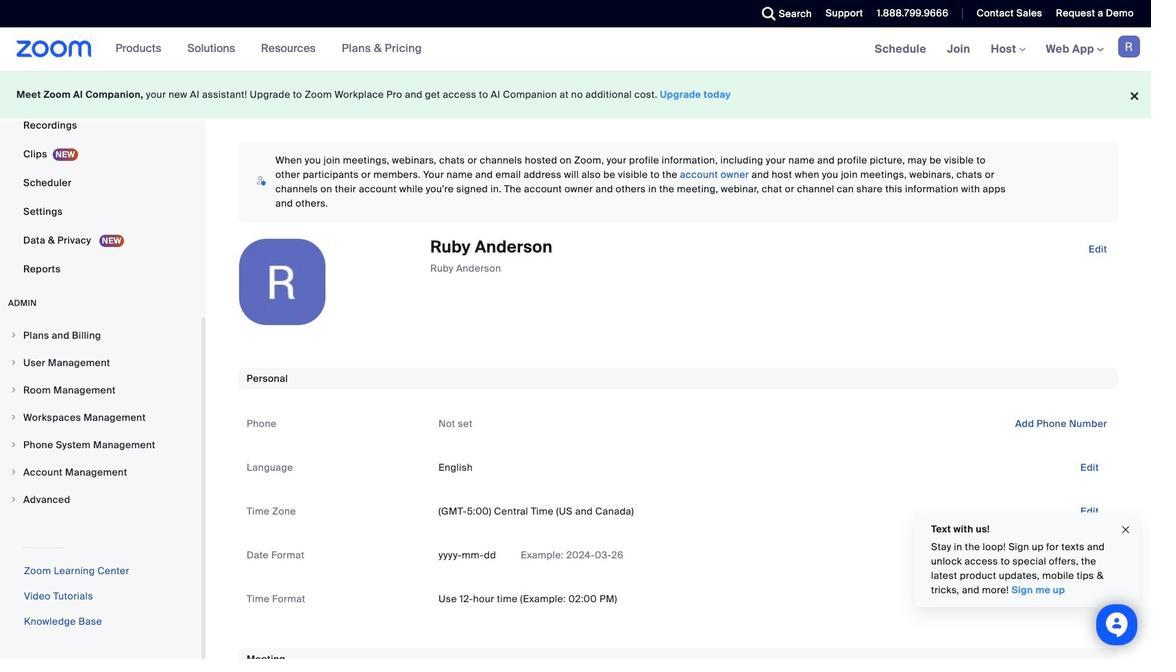 Task type: locate. For each thing, give the bounding box(es) containing it.
0 vertical spatial right image
[[10, 359, 18, 367]]

right image
[[10, 359, 18, 367], [10, 414, 18, 422], [10, 469, 18, 477]]

3 right image from the top
[[10, 441, 18, 449]]

personal menu menu
[[0, 0, 201, 284]]

2 vertical spatial right image
[[10, 469, 18, 477]]

4 right image from the top
[[10, 496, 18, 504]]

right image
[[10, 332, 18, 340], [10, 386, 18, 395], [10, 441, 18, 449], [10, 496, 18, 504]]

footer
[[0, 71, 1151, 119]]

1 right image from the top
[[10, 332, 18, 340]]

close image
[[1120, 522, 1131, 538]]

1 right image from the top
[[10, 359, 18, 367]]

admin menu menu
[[0, 323, 201, 515]]

right image for 2nd menu item from the top of the admin menu 'menu'
[[10, 359, 18, 367]]

meetings navigation
[[864, 27, 1151, 72]]

edit user photo image
[[271, 276, 293, 288]]

banner
[[0, 27, 1151, 72]]

2 menu item from the top
[[0, 350, 201, 376]]

1 vertical spatial right image
[[10, 414, 18, 422]]

right image for 2nd menu item from the bottom
[[10, 469, 18, 477]]

menu item
[[0, 323, 201, 349], [0, 350, 201, 376], [0, 378, 201, 404], [0, 405, 201, 431], [0, 432, 201, 458], [0, 460, 201, 486], [0, 487, 201, 513]]

2 right image from the top
[[10, 386, 18, 395]]

product information navigation
[[105, 27, 432, 71]]

profile picture image
[[1118, 36, 1140, 58]]

2 right image from the top
[[10, 414, 18, 422]]

4 menu item from the top
[[0, 405, 201, 431]]

3 right image from the top
[[10, 469, 18, 477]]



Task type: vqa. For each thing, say whether or not it's contained in the screenshot.
topmost right icon
no



Task type: describe. For each thing, give the bounding box(es) containing it.
1 menu item from the top
[[0, 323, 201, 349]]

7 menu item from the top
[[0, 487, 201, 513]]

5 menu item from the top
[[0, 432, 201, 458]]

user photo image
[[239, 239, 325, 325]]

3 menu item from the top
[[0, 378, 201, 404]]

zoom logo image
[[16, 40, 92, 58]]

6 menu item from the top
[[0, 460, 201, 486]]

right image for fourth menu item from the bottom
[[10, 414, 18, 422]]



